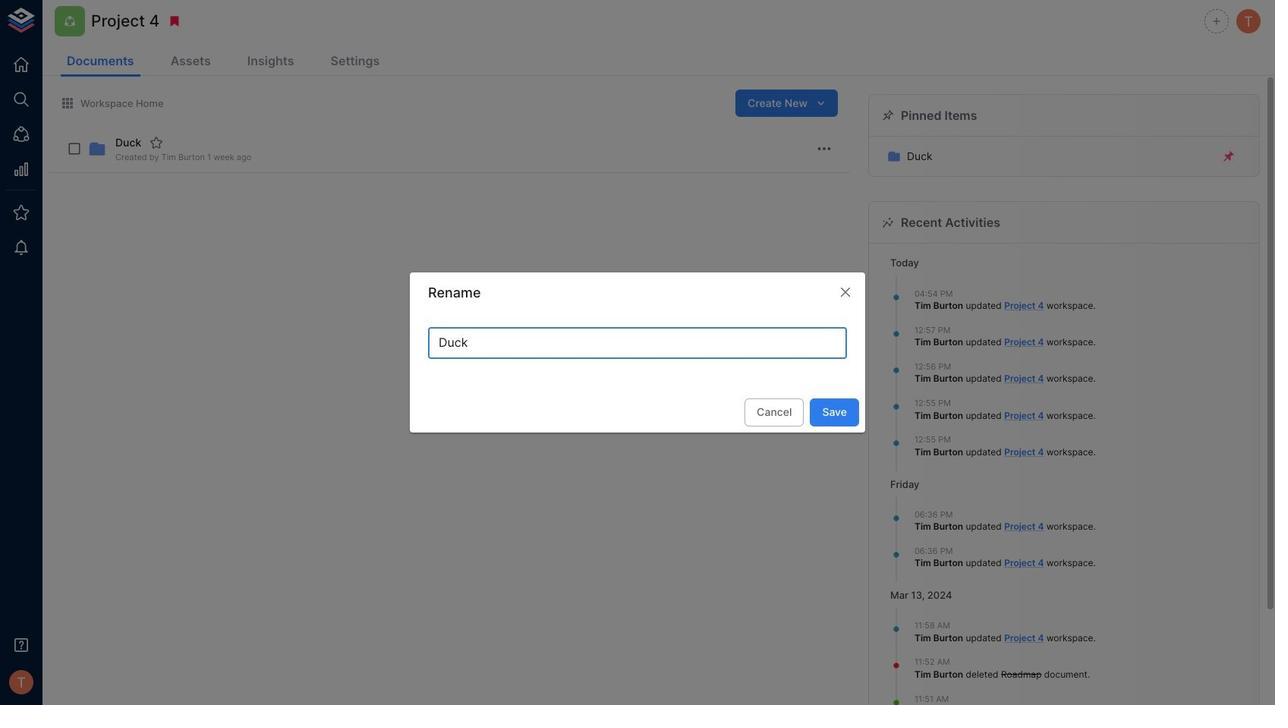 Task type: describe. For each thing, give the bounding box(es) containing it.
unpin image
[[1223, 150, 1236, 163]]

favorite image
[[150, 136, 163, 150]]



Task type: locate. For each thing, give the bounding box(es) containing it.
dialog
[[410, 273, 866, 433]]

Enter Title text field
[[428, 328, 848, 359]]

remove bookmark image
[[168, 14, 182, 28]]



Task type: vqa. For each thing, say whether or not it's contained in the screenshot.
Enter Title text box
yes



